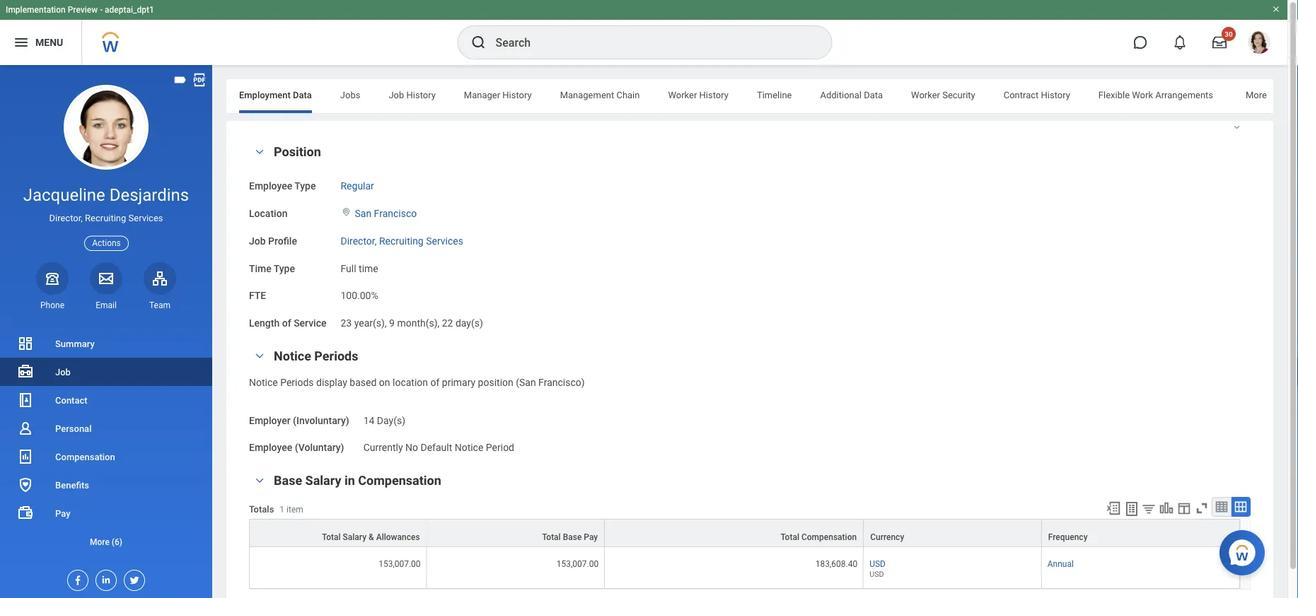 Task type: locate. For each thing, give the bounding box(es) containing it.
usd down currency
[[870, 560, 886, 570]]

0 horizontal spatial director,
[[49, 213, 83, 224]]

2 horizontal spatial total
[[781, 533, 800, 543]]

job inside "position" 'group'
[[249, 235, 266, 247]]

employee (voluntary)
[[249, 442, 344, 454]]

23
[[341, 318, 352, 329]]

compensation down "personal"
[[55, 452, 115, 462]]

2 horizontal spatial compensation
[[802, 533, 857, 543]]

view team image
[[151, 270, 168, 287]]

notice periods button
[[274, 349, 358, 364]]

chevron down image inside "position" 'group'
[[251, 147, 268, 157]]

periods up display
[[314, 349, 358, 364]]

1 vertical spatial notice
[[249, 377, 278, 389]]

day(s)
[[456, 318, 483, 329]]

1 horizontal spatial pay
[[584, 533, 598, 543]]

1 vertical spatial recruiting
[[379, 235, 424, 247]]

1 employee from the top
[[249, 180, 292, 192]]

recruiting down jacqueline desjardins
[[85, 213, 126, 224]]

0 horizontal spatial pay
[[55, 508, 70, 519]]

close environment banner image
[[1272, 5, 1281, 13]]

employee type
[[249, 180, 316, 192]]

worker history
[[668, 90, 729, 100]]

more (6) button
[[0, 534, 212, 551]]

salary left &
[[343, 533, 367, 543]]

phone jacqueline desjardins element
[[36, 300, 69, 311]]

director, up full time element
[[341, 235, 377, 247]]

0 horizontal spatial job
[[55, 367, 71, 378]]

type
[[295, 180, 316, 192], [274, 263, 295, 274]]

153,007.00
[[379, 560, 421, 570], [557, 560, 599, 570]]

history left manager
[[407, 90, 436, 100]]

2 total from the left
[[542, 533, 561, 543]]

twitter image
[[125, 571, 140, 587]]

3 history from the left
[[700, 90, 729, 100]]

director, recruiting services down francisco
[[341, 235, 463, 247]]

2 data from the left
[[864, 90, 883, 100]]

more
[[1246, 90, 1267, 100], [90, 537, 110, 547]]

manager history
[[464, 90, 532, 100]]

1 horizontal spatial worker
[[911, 90, 940, 100]]

employment
[[239, 90, 291, 100]]

employee inside notice periods group
[[249, 442, 292, 454]]

(voluntary)
[[295, 442, 344, 454]]

compensation up 183,608.40
[[802, 533, 857, 543]]

contact
[[55, 395, 87, 406]]

default
[[421, 442, 452, 454]]

email jacqueline desjardins element
[[90, 300, 122, 311]]

more inside dropdown button
[[90, 537, 110, 547]]

2 row from the top
[[249, 548, 1240, 589]]

employee inside "position" 'group'
[[249, 180, 292, 192]]

1 vertical spatial type
[[274, 263, 295, 274]]

1 vertical spatial salary
[[343, 533, 367, 543]]

0 vertical spatial usd
[[870, 560, 886, 570]]

2 vertical spatial compensation
[[802, 533, 857, 543]]

phone image
[[42, 270, 62, 287]]

0 horizontal spatial of
[[282, 318, 291, 329]]

job inside navigation pane region
[[55, 367, 71, 378]]

2 history from the left
[[503, 90, 532, 100]]

summary
[[55, 339, 95, 349]]

salary
[[305, 474, 341, 488], [343, 533, 367, 543]]

0 horizontal spatial worker
[[668, 90, 697, 100]]

work
[[1132, 90, 1153, 100]]

profile logan mcneil image
[[1248, 31, 1271, 57]]

0 vertical spatial base
[[274, 474, 302, 488]]

worker left security in the top of the page
[[911, 90, 940, 100]]

1 vertical spatial base
[[563, 533, 582, 543]]

1 vertical spatial periods
[[280, 377, 314, 389]]

0 horizontal spatial recruiting
[[85, 213, 126, 224]]

job inside tab list
[[389, 90, 404, 100]]

0 horizontal spatial more
[[90, 537, 110, 547]]

1 horizontal spatial total
[[542, 533, 561, 543]]

frequency
[[1049, 533, 1088, 543]]

3 chevron down image from the top
[[251, 476, 268, 486]]

allowances
[[376, 533, 420, 543]]

personal
[[55, 424, 92, 434]]

usd down usd link
[[870, 570, 884, 579]]

location image
[[341, 207, 352, 217]]

1 data from the left
[[293, 90, 312, 100]]

periods down the notice periods button
[[280, 377, 314, 389]]

1 worker from the left
[[668, 90, 697, 100]]

0 horizontal spatial services
[[128, 213, 163, 224]]

0 vertical spatial director,
[[49, 213, 83, 224]]

1 vertical spatial job
[[249, 235, 266, 247]]

select to filter grid data image
[[1141, 502, 1157, 516]]

0 vertical spatial chevron down image
[[251, 147, 268, 157]]

history right manager
[[503, 90, 532, 100]]

0 vertical spatial employee
[[249, 180, 292, 192]]

employee for employee (voluntary)
[[249, 442, 292, 454]]

totals
[[249, 505, 274, 515]]

history for manager history
[[503, 90, 532, 100]]

worker for worker history
[[668, 90, 697, 100]]

full time element
[[341, 260, 378, 274]]

time
[[249, 263, 272, 274]]

3 total from the left
[[781, 533, 800, 543]]

job left profile
[[249, 235, 266, 247]]

tab list containing employment data
[[66, 79, 1214, 113]]

chevron down image up totals
[[251, 476, 268, 486]]

1 horizontal spatial data
[[864, 90, 883, 100]]

1 chevron down image from the top
[[251, 147, 268, 157]]

notice up employer
[[249, 377, 278, 389]]

4 history from the left
[[1041, 90, 1071, 100]]

director, down 'jacqueline'
[[49, 213, 83, 224]]

1 horizontal spatial job
[[249, 235, 266, 247]]

1 vertical spatial director,
[[341, 235, 377, 247]]

position button
[[274, 145, 321, 160]]

actions button
[[84, 236, 129, 251]]

total for total base pay
[[542, 533, 561, 543]]

director, recruiting services down jacqueline desjardins
[[49, 213, 163, 224]]

1 horizontal spatial of
[[431, 377, 440, 389]]

list
[[0, 330, 212, 556]]

23 year(s), 9 month(s), 22 day(s)
[[341, 318, 483, 329]]

2 horizontal spatial job
[[389, 90, 404, 100]]

1 horizontal spatial director, recruiting services
[[341, 235, 463, 247]]

0 vertical spatial services
[[128, 213, 163, 224]]

table image
[[1215, 500, 1229, 514]]

export to worksheets image
[[1124, 501, 1141, 518]]

2 worker from the left
[[911, 90, 940, 100]]

notice down length of service
[[274, 349, 311, 364]]

search image
[[470, 34, 487, 51]]

2 vertical spatial notice
[[455, 442, 484, 454]]

data
[[293, 90, 312, 100], [864, 90, 883, 100]]

full
[[341, 263, 356, 274]]

benefits
[[55, 480, 89, 491]]

view printable version (pdf) image
[[192, 72, 207, 88]]

1 horizontal spatial more
[[1246, 90, 1267, 100]]

1 horizontal spatial director,
[[341, 235, 377, 247]]

pay inside list
[[55, 508, 70, 519]]

notice left "period"
[[455, 442, 484, 454]]

chevron down image left the position on the left top of page
[[251, 147, 268, 157]]

compensation down no at the bottom of page
[[358, 474, 441, 488]]

1 vertical spatial services
[[426, 235, 463, 247]]

history for contract history
[[1041, 90, 1071, 100]]

30
[[1225, 30, 1233, 38]]

1 vertical spatial employee
[[249, 442, 292, 454]]

recruiting down francisco
[[379, 235, 424, 247]]

job up 'contact'
[[55, 367, 71, 378]]

1 horizontal spatial salary
[[343, 533, 367, 543]]

expand table image
[[1234, 500, 1248, 514]]

job right the jobs
[[389, 90, 404, 100]]

0 horizontal spatial data
[[293, 90, 312, 100]]

totals 1 item
[[249, 505, 303, 515]]

frequency button
[[1042, 520, 1240, 547]]

1 total from the left
[[322, 533, 341, 543]]

toolbar
[[1100, 497, 1251, 519]]

services inside navigation pane region
[[128, 213, 163, 224]]

chevron down image inside notice periods group
[[251, 351, 268, 361]]

row
[[249, 519, 1240, 548], [249, 548, 1240, 589]]

san francisco link
[[355, 205, 417, 220]]

1 vertical spatial pay
[[584, 533, 598, 543]]

management chain
[[560, 90, 640, 100]]

0 horizontal spatial total
[[322, 533, 341, 543]]

chevron down image for position
[[251, 147, 268, 157]]

0 vertical spatial pay
[[55, 508, 70, 519]]

compensation
[[55, 452, 115, 462], [358, 474, 441, 488], [802, 533, 857, 543]]

periods for notice periods
[[314, 349, 358, 364]]

of right length
[[282, 318, 291, 329]]

0 horizontal spatial salary
[[305, 474, 341, 488]]

summary image
[[17, 335, 34, 352]]

on
[[379, 377, 390, 389]]

total for total salary & allowances
[[322, 533, 341, 543]]

email
[[96, 301, 117, 311]]

row containing 153,007.00
[[249, 548, 1240, 589]]

fullscreen image
[[1194, 501, 1210, 516]]

0 vertical spatial director, recruiting services
[[49, 213, 163, 224]]

display
[[316, 377, 347, 389]]

navigation pane region
[[0, 65, 212, 599]]

0 horizontal spatial director, recruiting services
[[49, 213, 163, 224]]

location
[[393, 377, 428, 389]]

0 vertical spatial job
[[389, 90, 404, 100]]

usd
[[870, 560, 886, 570], [870, 570, 884, 579]]

type down position button
[[295, 180, 316, 192]]

worker right chain
[[668, 90, 697, 100]]

0 vertical spatial periods
[[314, 349, 358, 364]]

management
[[560, 90, 614, 100]]

153,007.00 down allowances
[[379, 560, 421, 570]]

chevron down image
[[251, 147, 268, 157], [251, 351, 268, 361], [251, 476, 268, 486]]

2 employee from the top
[[249, 442, 292, 454]]

jobs
[[340, 90, 360, 100]]

1 horizontal spatial services
[[426, 235, 463, 247]]

1 vertical spatial more
[[90, 537, 110, 547]]

2 153,007.00 from the left
[[557, 560, 599, 570]]

export to excel image
[[1106, 501, 1122, 516]]

director, recruiting services inside "position" 'group'
[[341, 235, 463, 247]]

job history
[[389, 90, 436, 100]]

facebook image
[[68, 571, 83, 587]]

2 vertical spatial job
[[55, 367, 71, 378]]

history right contract at the right top of the page
[[1041, 90, 1071, 100]]

employee down employer
[[249, 442, 292, 454]]

total salary & allowances
[[322, 533, 420, 543]]

total
[[322, 533, 341, 543], [542, 533, 561, 543], [781, 533, 800, 543]]

of left primary
[[431, 377, 440, 389]]

history
[[407, 90, 436, 100], [503, 90, 532, 100], [700, 90, 729, 100], [1041, 90, 1071, 100]]

periods for notice periods display based on location of primary position (san francisco)
[[280, 377, 314, 389]]

0 vertical spatial type
[[295, 180, 316, 192]]

type right time
[[274, 263, 295, 274]]

fte element
[[341, 282, 378, 303]]

employee up location
[[249, 180, 292, 192]]

desjardins
[[110, 185, 189, 205]]

1 horizontal spatial 153,007.00
[[557, 560, 599, 570]]

0 vertical spatial salary
[[305, 474, 341, 488]]

1 horizontal spatial base
[[563, 533, 582, 543]]

implementation preview -   adeptai_dpt1
[[6, 5, 154, 15]]

of
[[282, 318, 291, 329], [431, 377, 440, 389]]

more left (6)
[[90, 537, 110, 547]]

type for employee type
[[295, 180, 316, 192]]

team
[[149, 301, 171, 311]]

1 horizontal spatial compensation
[[358, 474, 441, 488]]

0 vertical spatial recruiting
[[85, 213, 126, 224]]

0 vertical spatial notice
[[274, 349, 311, 364]]

no
[[405, 442, 418, 454]]

1 horizontal spatial recruiting
[[379, 235, 424, 247]]

based
[[350, 377, 377, 389]]

total for total compensation
[[781, 533, 800, 543]]

1 history from the left
[[407, 90, 436, 100]]

fte
[[249, 290, 266, 302]]

annual link
[[1048, 557, 1074, 570]]

employee
[[249, 180, 292, 192], [249, 442, 292, 454]]

periods
[[314, 349, 358, 364], [280, 377, 314, 389]]

0 horizontal spatial compensation
[[55, 452, 115, 462]]

notice
[[274, 349, 311, 364], [249, 377, 278, 389], [455, 442, 484, 454]]

notice for notice periods
[[274, 349, 311, 364]]

worker
[[668, 90, 697, 100], [911, 90, 940, 100]]

0 vertical spatial of
[[282, 318, 291, 329]]

chain
[[617, 90, 640, 100]]

salary inside popup button
[[343, 533, 367, 543]]

0 horizontal spatial periods
[[280, 377, 314, 389]]

data right employment
[[293, 90, 312, 100]]

menu banner
[[0, 0, 1288, 65]]

notice periods display based on location of primary position (san francisco)
[[249, 377, 585, 389]]

length
[[249, 318, 280, 329]]

employer (involuntary)
[[249, 415, 349, 427]]

1 vertical spatial chevron down image
[[251, 351, 268, 361]]

pay
[[55, 508, 70, 519], [584, 533, 598, 543]]

director, recruiting services
[[49, 213, 163, 224], [341, 235, 463, 247]]

0 vertical spatial more
[[1246, 90, 1267, 100]]

0 horizontal spatial 153,007.00
[[379, 560, 421, 570]]

more down profile logan mcneil icon
[[1246, 90, 1267, 100]]

click to view/edit grid preferences image
[[1177, 501, 1192, 516]]

1 vertical spatial director, recruiting services
[[341, 235, 463, 247]]

base salary in compensation group
[[249, 473, 1251, 590]]

1 horizontal spatial periods
[[314, 349, 358, 364]]

1 vertical spatial usd
[[870, 570, 884, 579]]

2 vertical spatial chevron down image
[[251, 476, 268, 486]]

salary left in
[[305, 474, 341, 488]]

data right additional
[[864, 90, 883, 100]]

1 row from the top
[[249, 519, 1240, 548]]

153,007.00 down total base pay
[[557, 560, 599, 570]]

1 vertical spatial of
[[431, 377, 440, 389]]

currently
[[363, 442, 403, 454]]

2 chevron down image from the top
[[251, 351, 268, 361]]

history left timeline
[[700, 90, 729, 100]]

total compensation button
[[605, 520, 863, 547]]

length of service
[[249, 318, 327, 329]]

notifications large image
[[1173, 35, 1187, 50]]

item
[[287, 505, 303, 515]]

tag image
[[173, 72, 188, 88]]

tab list
[[66, 79, 1214, 113]]

0 vertical spatial compensation
[[55, 452, 115, 462]]

chevron down image down length
[[251, 351, 268, 361]]



Task type: describe. For each thing, give the bounding box(es) containing it.
of inside "position" 'group'
[[282, 318, 291, 329]]

1 153,007.00 from the left
[[379, 560, 421, 570]]

Search Workday  search field
[[496, 27, 803, 58]]

period
[[486, 442, 514, 454]]

9
[[389, 318, 395, 329]]

additional
[[820, 90, 862, 100]]

primary
[[442, 377, 476, 389]]

flexible
[[1099, 90, 1130, 100]]

in
[[345, 474, 355, 488]]

currency button
[[864, 520, 1041, 547]]

job image
[[17, 364, 34, 381]]

annual
[[1048, 560, 1074, 570]]

expand/collapse chart image
[[1159, 501, 1175, 516]]

time
[[359, 263, 378, 274]]

services inside "position" 'group'
[[426, 235, 463, 247]]

day(s)
[[377, 415, 405, 427]]

justify image
[[13, 34, 30, 51]]

of inside notice periods group
[[431, 377, 440, 389]]

jacqueline
[[23, 185, 105, 205]]

menu
[[35, 37, 63, 48]]

chevron down image for base salary in compensation
[[251, 476, 268, 486]]

san francisco
[[355, 208, 417, 220]]

year(s),
[[354, 318, 387, 329]]

recruiting inside navigation pane region
[[85, 213, 126, 224]]

183,608.40
[[816, 560, 858, 570]]

2 usd from the top
[[870, 570, 884, 579]]

employer (involuntary) element
[[363, 406, 405, 427]]

job link
[[0, 358, 212, 386]]

compensation inside total compensation popup button
[[802, 533, 857, 543]]

pay image
[[17, 505, 34, 522]]

notice periods group
[[249, 348, 1251, 456]]

notice periods
[[274, 349, 358, 364]]

adeptai_dpt1
[[105, 5, 154, 15]]

phone
[[40, 301, 64, 311]]

salary for total
[[343, 533, 367, 543]]

team link
[[144, 262, 176, 311]]

pay inside popup button
[[584, 533, 598, 543]]

30 button
[[1204, 27, 1236, 58]]

base inside popup button
[[563, 533, 582, 543]]

recruiting inside "position" 'group'
[[379, 235, 424, 247]]

worker for worker security
[[911, 90, 940, 100]]

location
[[249, 208, 288, 220]]

position
[[478, 377, 514, 389]]

mail image
[[98, 270, 115, 287]]

job for job profile
[[249, 235, 266, 247]]

currently no default notice period
[[363, 442, 514, 454]]

&
[[369, 533, 374, 543]]

flexible work arrangements
[[1099, 90, 1214, 100]]

menu button
[[0, 20, 82, 65]]

contact image
[[17, 392, 34, 409]]

worker security
[[911, 90, 976, 100]]

benefits link
[[0, 471, 212, 500]]

total compensation
[[781, 533, 857, 543]]

preview
[[68, 5, 98, 15]]

type for time type
[[274, 263, 295, 274]]

compensation inside compensation 'link'
[[55, 452, 115, 462]]

data for additional data
[[864, 90, 883, 100]]

history for worker history
[[700, 90, 729, 100]]

director, inside "position" 'group'
[[341, 235, 377, 247]]

base salary in compensation button
[[274, 474, 441, 488]]

100.00%
[[341, 290, 378, 302]]

(involuntary)
[[293, 415, 349, 427]]

security
[[943, 90, 976, 100]]

total base pay
[[542, 533, 598, 543]]

implementation
[[6, 5, 66, 15]]

more (6) button
[[0, 528, 212, 556]]

list containing summary
[[0, 330, 212, 556]]

compensation link
[[0, 443, 212, 471]]

francisco)
[[539, 377, 585, 389]]

phone button
[[36, 262, 69, 311]]

compensation image
[[17, 449, 34, 466]]

chevron down image for notice periods
[[251, 351, 268, 361]]

toolbar inside base salary in compensation group
[[1100, 497, 1251, 519]]

1 usd from the top
[[870, 560, 886, 570]]

linkedin image
[[96, 571, 112, 586]]

notice for notice periods display based on location of primary position (san francisco)
[[249, 377, 278, 389]]

contract history
[[1004, 90, 1071, 100]]

14
[[363, 415, 375, 427]]

base salary in compensation
[[274, 474, 441, 488]]

length of service element
[[341, 309, 483, 330]]

director, inside navigation pane region
[[49, 213, 83, 224]]

0 horizontal spatial base
[[274, 474, 302, 488]]

position group
[[249, 144, 1251, 331]]

time type
[[249, 263, 295, 274]]

22
[[442, 318, 453, 329]]

additional data
[[820, 90, 883, 100]]

actions
[[92, 239, 121, 248]]

-
[[100, 5, 103, 15]]

regular
[[341, 180, 374, 192]]

full time
[[341, 263, 378, 274]]

manager
[[464, 90, 500, 100]]

personal link
[[0, 415, 212, 443]]

notice inside "employee (voluntary)" element
[[455, 442, 484, 454]]

inbox large image
[[1213, 35, 1227, 50]]

san
[[355, 208, 372, 220]]

team jacqueline desjardins element
[[144, 300, 176, 311]]

benefits image
[[17, 477, 34, 494]]

contact link
[[0, 386, 212, 415]]

salary for base
[[305, 474, 341, 488]]

row containing total salary & allowances
[[249, 519, 1240, 548]]

data for employment data
[[293, 90, 312, 100]]

profile
[[268, 235, 297, 247]]

pay link
[[0, 500, 212, 528]]

employment data
[[239, 90, 312, 100]]

job profile
[[249, 235, 297, 247]]

job for job history
[[389, 90, 404, 100]]

1 vertical spatial compensation
[[358, 474, 441, 488]]

more for more (6)
[[90, 537, 110, 547]]

more for more
[[1246, 90, 1267, 100]]

contract
[[1004, 90, 1039, 100]]

service
[[294, 318, 327, 329]]

timeline
[[757, 90, 792, 100]]

employee (voluntary) element
[[363, 434, 514, 455]]

regular link
[[341, 178, 374, 192]]

usd link
[[870, 557, 886, 570]]

personal image
[[17, 420, 34, 437]]

jacqueline desjardins
[[23, 185, 189, 205]]

francisco
[[374, 208, 417, 220]]

employee for employee type
[[249, 180, 292, 192]]

email button
[[90, 262, 122, 311]]

history for job history
[[407, 90, 436, 100]]

total base pay button
[[427, 520, 604, 547]]

14 day(s)
[[363, 415, 405, 427]]

director, recruiting services link
[[341, 232, 463, 247]]

director, recruiting services inside navigation pane region
[[49, 213, 163, 224]]

position
[[274, 145, 321, 160]]



Task type: vqa. For each thing, say whether or not it's contained in the screenshot.
'Banner'
no



